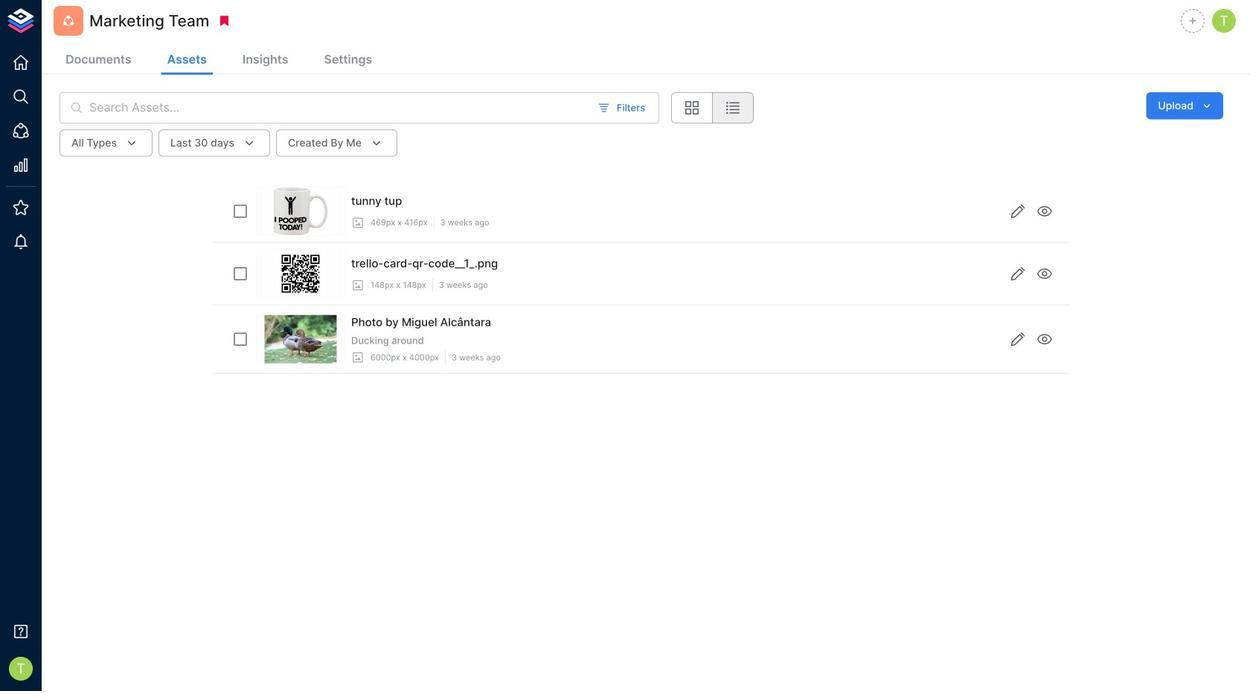 Task type: locate. For each thing, give the bounding box(es) containing it.
group
[[671, 92, 754, 124]]

remove bookmark image
[[218, 14, 231, 28]]

trello card qr code__1_.png image
[[276, 250, 325, 298]]

Search Assets... text field
[[89, 92, 589, 124]]



Task type: vqa. For each thing, say whether or not it's contained in the screenshot.
FAVORITE image
no



Task type: describe. For each thing, give the bounding box(es) containing it.
photo by miguel alcântara image
[[264, 315, 337, 364]]

tunny tup image
[[273, 187, 328, 236]]



